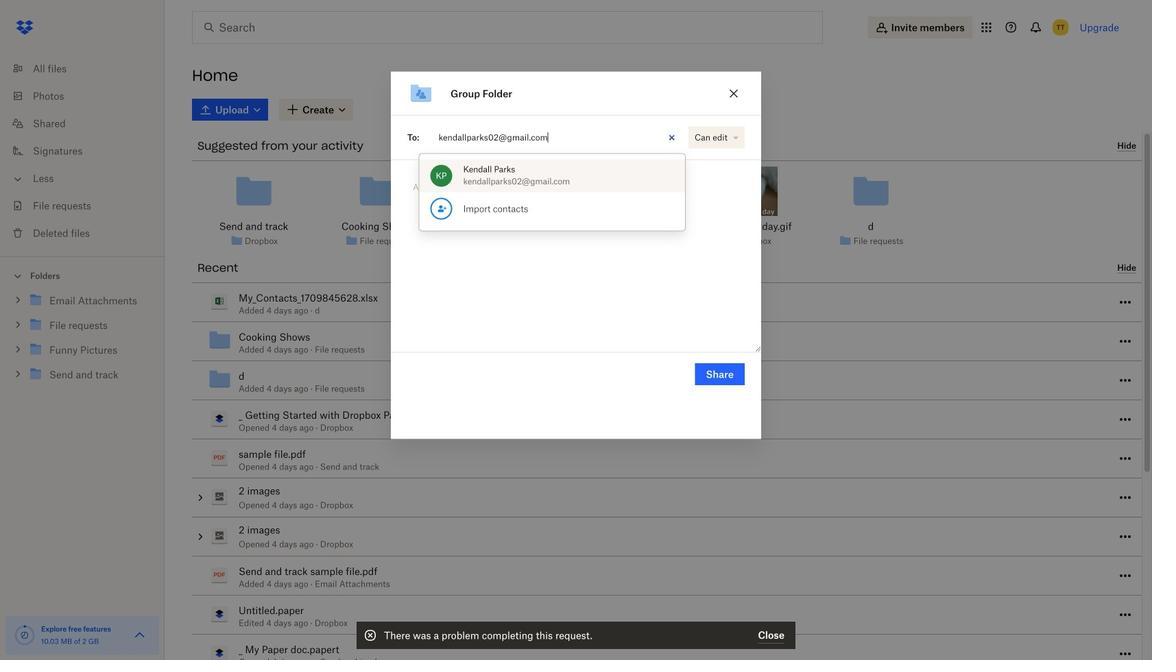 Task type: locate. For each thing, give the bounding box(es) containing it.
dropbox image
[[11, 14, 38, 41]]

group
[[0, 286, 165, 398]]

Folder name text field
[[451, 86, 716, 101]]

alert
[[357, 622, 796, 650]]

none field inside sharing modal 'dialog'
[[420, 124, 685, 231]]

main content
[[181, 96, 1153, 661]]

None field
[[420, 124, 685, 231]]

list box inside sharing modal 'dialog'
[[420, 159, 685, 225]]

list
[[0, 47, 165, 257]]

list box
[[420, 159, 685, 225]]



Task type: vqa. For each thing, say whether or not it's contained in the screenshot.
field inside "SHARING MODAL" 'dialog'
yes



Task type: describe. For each thing, give the bounding box(es) containing it.
less image
[[11, 173, 25, 186]]

/have a good day.gif image
[[718, 167, 778, 216]]

quota usage progress bar
[[14, 625, 36, 647]]

sharing modal dialog
[[391, 72, 762, 549]]

Add a message (optional) text field
[[408, 177, 745, 336]]

Contact name search field
[[433, 126, 683, 148]]



